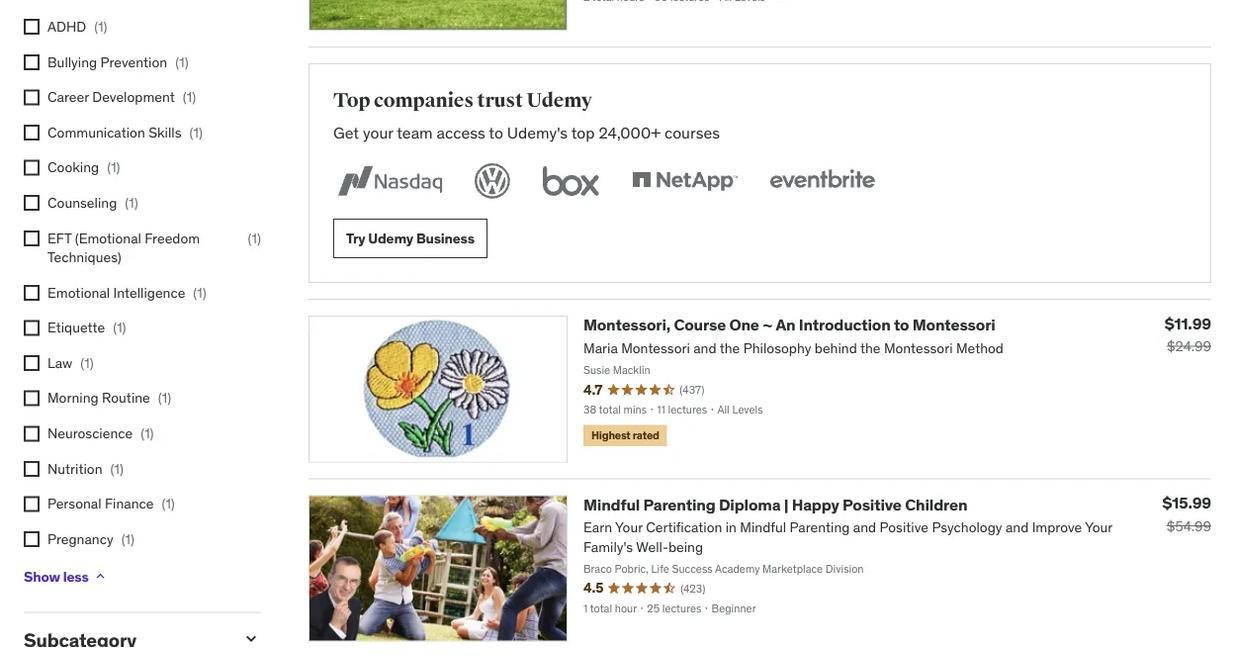 Task type: describe. For each thing, give the bounding box(es) containing it.
top companies trust udemy get your team access to udemy's top 24,000+ courses
[[333, 89, 720, 143]]

$54.99
[[1167, 517, 1212, 535]]

xsmall image for etiquette
[[24, 321, 40, 336]]

neuroscience
[[47, 425, 133, 443]]

diploma
[[719, 495, 781, 515]]

bullying prevention (1)
[[47, 53, 189, 71]]

communication skills (1)
[[47, 124, 203, 141]]

intelligence
[[113, 284, 185, 302]]

eventbrite image
[[766, 160, 879, 203]]

course
[[674, 315, 726, 336]]

(1) down "finance"
[[121, 530, 135, 548]]

|
[[784, 495, 789, 515]]

small image
[[241, 629, 261, 647]]

24,000+
[[599, 122, 661, 143]]

team
[[397, 122, 433, 143]]

(1) down emotional intelligence (1)
[[113, 319, 126, 337]]

law
[[47, 354, 72, 372]]

montessori,
[[584, 315, 671, 336]]

routine
[[102, 390, 150, 407]]

show less button
[[24, 557, 108, 597]]

nasdaq image
[[333, 160, 447, 203]]

pregnancy
[[47, 530, 113, 548]]

montessori, course one ~ an introduction to montessori
[[584, 315, 996, 336]]

(1) right freedom
[[248, 229, 261, 247]]

finance
[[105, 495, 154, 513]]

companies
[[374, 89, 474, 113]]

courses
[[665, 122, 720, 143]]

counseling (1)
[[47, 194, 138, 212]]

mindful parenting diploma | happy positive children link
[[584, 495, 968, 515]]

(1) right the routine
[[158, 390, 171, 407]]

mindful parenting diploma | happy positive children
[[584, 495, 968, 515]]

bullying
[[47, 53, 97, 71]]

(1) right law
[[80, 354, 94, 372]]

xsmall image for adhd
[[24, 19, 40, 35]]

an
[[776, 315, 796, 336]]

cooking
[[47, 159, 99, 177]]

xsmall image for counseling
[[24, 196, 40, 211]]

$15.99 $54.99
[[1163, 493, 1212, 535]]

career development (1)
[[47, 88, 196, 106]]

(1) right the prevention
[[175, 53, 189, 71]]

freedom
[[145, 229, 200, 247]]

(1) up personal finance (1)
[[110, 460, 124, 478]]

xsmall image for eft (emotional freedom techniques)
[[24, 231, 40, 247]]

(1) right development
[[183, 88, 196, 106]]

$15.99
[[1163, 493, 1212, 513]]

volkswagen image
[[471, 160, 514, 203]]

netapp image
[[628, 160, 742, 203]]

montessori, course one ~ an introduction to montessori link
[[584, 315, 996, 336]]

neuroscience (1)
[[47, 425, 154, 443]]

try udemy business link
[[333, 219, 488, 259]]

counseling
[[47, 194, 117, 212]]

development
[[92, 88, 175, 106]]

xsmall image for communication skills
[[24, 125, 40, 141]]

(1) right skills
[[189, 124, 203, 141]]

(1) up (emotional
[[125, 194, 138, 212]]

(1) right "finance"
[[162, 495, 175, 513]]

positive
[[843, 495, 902, 515]]

xsmall image for pregnancy
[[24, 532, 40, 548]]

(1) down the routine
[[141, 425, 154, 443]]

show less
[[24, 568, 89, 585]]

try
[[346, 230, 365, 248]]

law (1)
[[47, 354, 94, 372]]

$11.99 $24.99
[[1165, 314, 1212, 356]]



Task type: vqa. For each thing, say whether or not it's contained in the screenshot.
Law (1)
yes



Task type: locate. For each thing, give the bounding box(es) containing it.
$24.99
[[1167, 338, 1212, 356]]

xsmall image left emotional
[[24, 285, 40, 301]]

try udemy business
[[346, 230, 475, 248]]

emotional intelligence (1)
[[47, 284, 207, 302]]

nutrition
[[47, 460, 102, 478]]

children
[[905, 495, 968, 515]]

11 xsmall image from the top
[[24, 497, 40, 512]]

xsmall image for law
[[24, 356, 40, 372]]

xsmall image for morning routine
[[24, 391, 40, 407]]

1 horizontal spatial to
[[894, 315, 910, 336]]

0 vertical spatial udemy
[[527, 89, 593, 113]]

morning
[[47, 390, 99, 407]]

eft (emotional freedom techniques)
[[47, 229, 200, 266]]

xsmall image left law
[[24, 356, 40, 372]]

one
[[730, 315, 760, 336]]

emotional
[[47, 284, 110, 302]]

top
[[333, 89, 370, 113]]

xsmall image for neuroscience
[[24, 426, 40, 442]]

udemy inside top companies trust udemy get your team access to udemy's top 24,000+ courses
[[527, 89, 593, 113]]

1 vertical spatial udemy
[[368, 230, 414, 248]]

xsmall image for cooking
[[24, 160, 40, 176]]

8 xsmall image from the top
[[24, 321, 40, 336]]

$11.99
[[1165, 314, 1212, 334]]

box image
[[538, 160, 604, 203]]

xsmall image left "counseling"
[[24, 196, 40, 211]]

(1) right 'intelligence'
[[193, 284, 207, 302]]

introduction
[[799, 315, 891, 336]]

less
[[63, 568, 89, 585]]

parenting
[[644, 495, 716, 515]]

xsmall image left etiquette
[[24, 321, 40, 336]]

prevention
[[100, 53, 167, 71]]

to down "trust"
[[489, 122, 503, 143]]

udemy inside try udemy business link
[[368, 230, 414, 248]]

udemy's
[[507, 122, 568, 143]]

xsmall image left communication
[[24, 125, 40, 141]]

xsmall image left nutrition
[[24, 461, 40, 477]]

2 xsmall image from the top
[[24, 90, 40, 106]]

nutrition (1)
[[47, 460, 124, 478]]

(1) right adhd
[[94, 18, 107, 36]]

xsmall image left "bullying"
[[24, 55, 40, 71]]

7 xsmall image from the top
[[24, 285, 40, 301]]

(1) down communication skills (1) on the top of page
[[107, 159, 120, 177]]

adhd
[[47, 18, 86, 36]]

techniques)
[[47, 249, 121, 266]]

xsmall image left 'eft'
[[24, 231, 40, 247]]

etiquette (1)
[[47, 319, 126, 337]]

3 xsmall image from the top
[[24, 125, 40, 141]]

xsmall image inside show less button
[[93, 569, 108, 585]]

morning routine (1)
[[47, 390, 171, 407]]

6 xsmall image from the top
[[24, 231, 40, 247]]

pregnancy (1)
[[47, 530, 135, 548]]

udemy right 'try'
[[368, 230, 414, 248]]

xsmall image right less
[[93, 569, 108, 585]]

to inside top companies trust udemy get your team access to udemy's top 24,000+ courses
[[489, 122, 503, 143]]

5 xsmall image from the top
[[24, 196, 40, 211]]

xsmall image for bullying
[[24, 55, 40, 71]]

personal
[[47, 495, 101, 513]]

happy
[[792, 495, 840, 515]]

xsmall image left neuroscience
[[24, 426, 40, 442]]

xsmall image for personal finance
[[24, 497, 40, 512]]

cooking (1)
[[47, 159, 120, 177]]

show
[[24, 568, 60, 585]]

top
[[572, 122, 595, 143]]

xsmall image left career
[[24, 90, 40, 106]]

4 xsmall image from the top
[[24, 160, 40, 176]]

xsmall image left cooking
[[24, 160, 40, 176]]

your
[[363, 122, 393, 143]]

mindful
[[584, 495, 640, 515]]

business
[[416, 230, 475, 248]]

xsmall image
[[24, 55, 40, 71], [24, 426, 40, 442], [24, 461, 40, 477], [93, 569, 108, 585]]

adhd (1)
[[47, 18, 107, 36]]

1 horizontal spatial udemy
[[527, 89, 593, 113]]

xsmall image for nutrition
[[24, 461, 40, 477]]

get
[[333, 122, 359, 143]]

to left montessori
[[894, 315, 910, 336]]

12 xsmall image from the top
[[24, 532, 40, 548]]

udemy
[[527, 89, 593, 113], [368, 230, 414, 248]]

xsmall image for emotional intelligence
[[24, 285, 40, 301]]

xsmall image left morning
[[24, 391, 40, 407]]

xsmall image for career development
[[24, 90, 40, 106]]

xsmall image left the personal
[[24, 497, 40, 512]]

xsmall image left adhd
[[24, 19, 40, 35]]

udemy up udemy's
[[527, 89, 593, 113]]

(1)
[[94, 18, 107, 36], [175, 53, 189, 71], [183, 88, 196, 106], [189, 124, 203, 141], [107, 159, 120, 177], [125, 194, 138, 212], [248, 229, 261, 247], [193, 284, 207, 302], [113, 319, 126, 337], [80, 354, 94, 372], [158, 390, 171, 407], [141, 425, 154, 443], [110, 460, 124, 478], [162, 495, 175, 513], [121, 530, 135, 548]]

etiquette
[[47, 319, 105, 337]]

to
[[489, 122, 503, 143], [894, 315, 910, 336]]

personal finance (1)
[[47, 495, 175, 513]]

1 xsmall image from the top
[[24, 19, 40, 35]]

skills
[[149, 124, 182, 141]]

career
[[47, 88, 89, 106]]

9 xsmall image from the top
[[24, 356, 40, 372]]

0 vertical spatial to
[[489, 122, 503, 143]]

trust
[[477, 89, 523, 113]]

~
[[763, 315, 773, 336]]

access
[[437, 122, 486, 143]]

1 vertical spatial to
[[894, 315, 910, 336]]

0 horizontal spatial to
[[489, 122, 503, 143]]

xsmall image up show
[[24, 532, 40, 548]]

montessori
[[913, 315, 996, 336]]

0 horizontal spatial udemy
[[368, 230, 414, 248]]

eft
[[47, 229, 72, 247]]

(emotional
[[75, 229, 141, 247]]

xsmall image
[[24, 19, 40, 35], [24, 90, 40, 106], [24, 125, 40, 141], [24, 160, 40, 176], [24, 196, 40, 211], [24, 231, 40, 247], [24, 285, 40, 301], [24, 321, 40, 336], [24, 356, 40, 372], [24, 391, 40, 407], [24, 497, 40, 512], [24, 532, 40, 548]]

communication
[[47, 124, 145, 141]]

10 xsmall image from the top
[[24, 391, 40, 407]]



